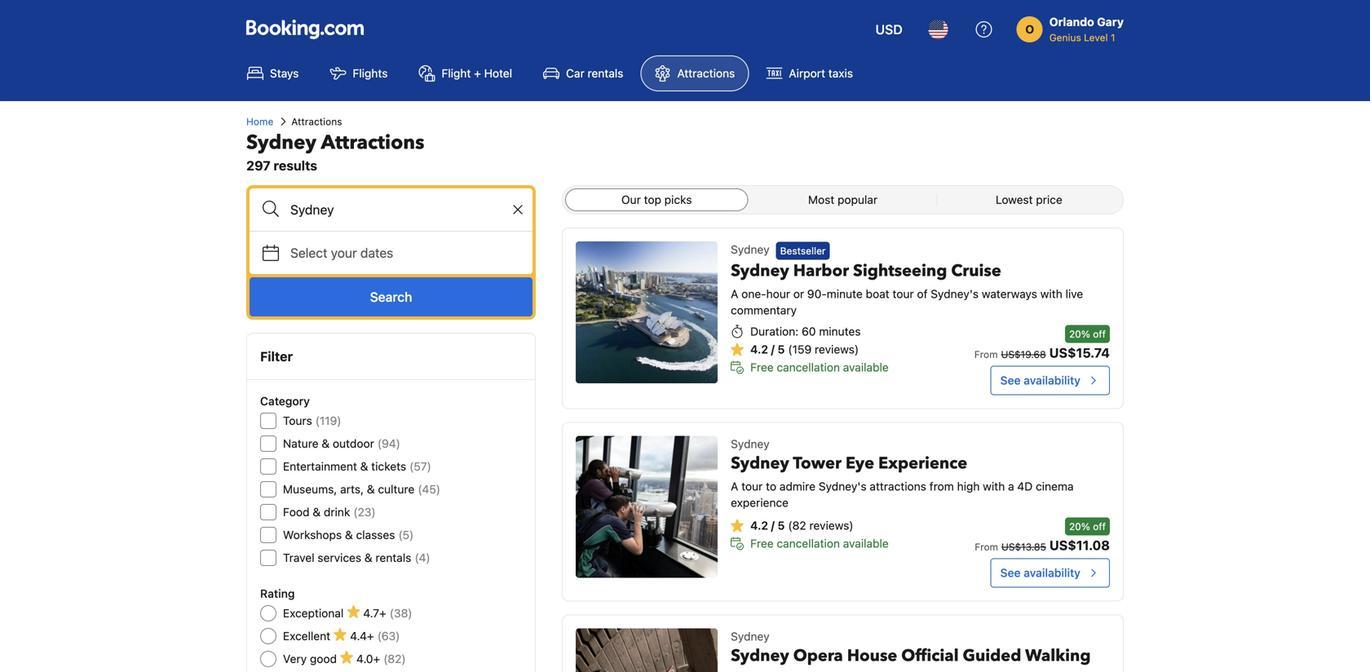 Task type: vqa. For each thing, say whether or not it's contained in the screenshot.
(38)
yes



Task type: describe. For each thing, give the bounding box(es) containing it.
opera
[[793, 645, 843, 667]]

1 horizontal spatial rentals
[[588, 66, 624, 80]]

your account menu orlando gary genius level 1 element
[[1017, 7, 1131, 45]]

price
[[1036, 193, 1063, 206]]

live
[[1066, 287, 1083, 300]]

sydney's inside sydney harbor sightseeing cruise a one-hour or 90-minute boat tour of sydney's waterways with live commentary
[[931, 287, 979, 300]]

our top picks
[[622, 193, 692, 206]]

attractions
[[870, 479, 927, 493]]

sydney harbor sightseeing cruise a one-hour or 90-minute boat tour of sydney's waterways with live commentary
[[731, 260, 1083, 317]]

airport taxis
[[789, 66, 853, 80]]

4.2 / 5 (82 reviews)
[[750, 519, 854, 532]]

reviews) for 4.2 / 5 (159 reviews)
[[815, 342, 859, 356]]

house
[[847, 645, 897, 667]]

workshops & classes (5)
[[283, 528, 414, 542]]

category
[[260, 394, 310, 408]]

20% off for sydney harbor sightseeing cruise
[[1069, 328, 1106, 340]]

select your dates
[[290, 245, 393, 261]]

reviews) for 4.2 / 5 (82 reviews)
[[809, 519, 854, 532]]

food
[[283, 505, 310, 519]]

nature
[[283, 437, 319, 450]]

1 free from the top
[[750, 360, 774, 374]]

orlando gary genius level 1
[[1050, 15, 1124, 43]]

tour inside sydney harbor sightseeing cruise a one-hour or 90-minute boat tour of sydney's waterways with live commentary
[[893, 287, 914, 300]]

see for sydney harbor sightseeing cruise
[[1000, 373, 1021, 387]]

(159
[[788, 342, 812, 356]]

drink
[[324, 505, 350, 519]]

(94)
[[378, 437, 400, 450]]

(5)
[[398, 528, 414, 542]]

off for sydney harbor sightseeing cruise
[[1093, 328, 1106, 340]]

stays
[[270, 66, 299, 80]]

& for outdoor
[[322, 437, 330, 450]]

& for classes
[[345, 528, 353, 542]]

us$13.85
[[1002, 541, 1046, 552]]

sydney attractions 297 results
[[246, 129, 424, 173]]

(82
[[788, 519, 806, 532]]

workshops
[[283, 528, 342, 542]]

very good
[[283, 652, 337, 666]]

most
[[808, 193, 835, 206]]

(4)
[[415, 551, 430, 564]]

4.7+ (38)
[[363, 606, 412, 620]]

2 cancellation from the top
[[777, 537, 840, 550]]

(82)
[[384, 652, 406, 666]]

off for sydney tower eye experience
[[1093, 521, 1106, 532]]

& right arts, at the bottom
[[367, 482, 375, 496]]

4.0+
[[356, 652, 380, 666]]

car
[[566, 66, 585, 80]]

car rentals
[[566, 66, 624, 80]]

most popular
[[808, 193, 878, 206]]

(38)
[[390, 606, 412, 620]]

orlando
[[1050, 15, 1094, 29]]

with inside sydney harbor sightseeing cruise a one-hour or 90-minute boat tour of sydney's waterways with live commentary
[[1041, 287, 1063, 300]]

o
[[1026, 22, 1034, 36]]

sydney sydney tower eye experience a tour to admire sydney's attractions from high with a 4d cinema experience
[[731, 437, 1074, 509]]

1 free cancellation available from the top
[[750, 360, 889, 374]]

4.2 / 5 (159 reviews)
[[750, 342, 859, 356]]

rating
[[260, 587, 295, 600]]

Where are you going? search field
[[250, 188, 533, 231]]

select
[[290, 245, 328, 261]]

museums, arts, & culture (45)
[[283, 482, 440, 496]]

from
[[930, 479, 954, 493]]

sydney for sydney
[[731, 243, 770, 256]]

5 for (82 reviews)
[[778, 519, 785, 532]]

booking.com image
[[246, 20, 364, 39]]

a
[[1008, 479, 1014, 493]]

flights
[[353, 66, 388, 80]]

60
[[802, 324, 816, 338]]

a inside sydney sydney tower eye experience a tour to admire sydney's attractions from high with a 4d cinema experience
[[731, 479, 738, 493]]

food & drink (23)
[[283, 505, 376, 519]]

(23)
[[353, 505, 376, 519]]

attractions link
[[641, 55, 749, 91]]

+
[[474, 66, 481, 80]]

a inside sydney harbor sightseeing cruise a one-hour or 90-minute boat tour of sydney's waterways with live commentary
[[731, 287, 738, 300]]

us$19.68
[[1001, 349, 1046, 360]]

level
[[1084, 32, 1108, 43]]

with inside sydney sydney tower eye experience a tour to admire sydney's attractions from high with a 4d cinema experience
[[983, 479, 1005, 493]]

& down classes
[[365, 551, 373, 564]]

guided
[[963, 645, 1022, 667]]

sydney harbor sightseeing cruise image
[[576, 241, 718, 383]]

4d
[[1017, 479, 1033, 493]]

tours
[[283, 414, 312, 427]]

tour
[[731, 667, 766, 672]]

flight + hotel
[[442, 66, 512, 80]]

see availability for sydney tower eye experience
[[1000, 566, 1081, 579]]

us$15.74
[[1050, 345, 1110, 360]]

commentary
[[731, 303, 797, 317]]

5 for (159 reviews)
[[778, 342, 785, 356]]

sightseeing
[[853, 260, 947, 282]]

4.2 for 4.2 / 5 (159 reviews)
[[750, 342, 768, 356]]

sydney's inside sydney sydney tower eye experience a tour to admire sydney's attractions from high with a 4d cinema experience
[[819, 479, 867, 493]]

duration: 60 minutes
[[750, 324, 861, 338]]

to
[[766, 479, 777, 493]]

museums,
[[283, 482, 337, 496]]

filter
[[260, 349, 293, 364]]

experience
[[878, 452, 968, 475]]

tour inside sydney sydney tower eye experience a tour to admire sydney's attractions from high with a 4d cinema experience
[[742, 479, 763, 493]]

search
[[370, 289, 412, 305]]

dates
[[360, 245, 393, 261]]

home
[[246, 116, 273, 127]]

1
[[1111, 32, 1115, 43]]

exceptional
[[283, 606, 344, 620]]

outdoor
[[333, 437, 374, 450]]

top
[[644, 193, 661, 206]]

classes
[[356, 528, 395, 542]]

services
[[318, 551, 361, 564]]

sydney for sydney sydney tower eye experience a tour to admire sydney's attractions from high with a 4d cinema experience
[[731, 437, 770, 450]]



Task type: locate. For each thing, give the bounding box(es) containing it.
from left us$13.85
[[975, 541, 998, 552]]

walking
[[1025, 645, 1091, 667]]

1 vertical spatial rentals
[[376, 551, 411, 564]]

sydney for sydney sydney opera house official guided walking tour
[[731, 630, 770, 643]]

a left one- on the top of page
[[731, 287, 738, 300]]

2 20% off from the top
[[1069, 521, 1106, 532]]

1 cancellation from the top
[[777, 360, 840, 374]]

flights link
[[316, 55, 402, 91]]

attractions inside "sydney attractions 297 results"
[[321, 129, 424, 156]]

1 vertical spatial cancellation
[[777, 537, 840, 550]]

boat
[[866, 287, 890, 300]]

free cancellation available
[[750, 360, 889, 374], [750, 537, 889, 550]]

5
[[778, 342, 785, 356], [778, 519, 785, 532]]

rentals right car
[[588, 66, 624, 80]]

free cancellation available down 4.2 / 5 (82 reviews) at right bottom
[[750, 537, 889, 550]]

5 left '(159'
[[778, 342, 785, 356]]

tour
[[893, 287, 914, 300], [742, 479, 763, 493]]

1 vertical spatial attractions
[[291, 116, 342, 127]]

1 20% from the top
[[1069, 328, 1090, 340]]

1 5 from the top
[[778, 342, 785, 356]]

results
[[274, 158, 317, 173]]

1 vertical spatial free cancellation available
[[750, 537, 889, 550]]

a
[[731, 287, 738, 300], [731, 479, 738, 493]]

nature & outdoor (94)
[[283, 437, 400, 450]]

from us$13.85 us$11.08
[[975, 537, 1110, 553]]

cancellation down 4.2 / 5 (82 reviews) at right bottom
[[777, 537, 840, 550]]

tour left of
[[893, 287, 914, 300]]

0 vertical spatial reviews)
[[815, 342, 859, 356]]

1 vertical spatial see
[[1000, 566, 1021, 579]]

/ for (82
[[771, 519, 775, 532]]

travel services & rentals (4)
[[283, 551, 430, 564]]

see down us$19.68
[[1000, 373, 1021, 387]]

20% off up us$11.08
[[1069, 521, 1106, 532]]

2 free from the top
[[750, 537, 774, 550]]

flight + hotel link
[[405, 55, 526, 91]]

minutes
[[819, 324, 861, 338]]

sydney's down cruise
[[931, 287, 979, 300]]

20% up us$15.74
[[1069, 328, 1090, 340]]

1 vertical spatial with
[[983, 479, 1005, 493]]

airport
[[789, 66, 825, 80]]

off
[[1093, 328, 1106, 340], [1093, 521, 1106, 532]]

0 vertical spatial cancellation
[[777, 360, 840, 374]]

from us$19.68 us$15.74
[[974, 345, 1110, 360]]

1 see from the top
[[1000, 373, 1021, 387]]

0 vertical spatial 5
[[778, 342, 785, 356]]

20% off up us$15.74
[[1069, 328, 1106, 340]]

arts,
[[340, 482, 364, 496]]

travel
[[283, 551, 315, 564]]

1 a from the top
[[731, 287, 738, 300]]

1 see availability from the top
[[1000, 373, 1081, 387]]

1 vertical spatial tour
[[742, 479, 763, 493]]

0 vertical spatial available
[[843, 360, 889, 374]]

waterways
[[982, 287, 1037, 300]]

20% for sydney harbor sightseeing cruise
[[1069, 328, 1090, 340]]

20% up us$11.08
[[1069, 521, 1090, 532]]

& down (119)
[[322, 437, 330, 450]]

2 4.2 from the top
[[750, 519, 768, 532]]

2 / from the top
[[771, 519, 775, 532]]

0 vertical spatial from
[[974, 349, 998, 360]]

1 vertical spatial from
[[975, 541, 998, 552]]

1 20% off from the top
[[1069, 328, 1106, 340]]

0 horizontal spatial rentals
[[376, 551, 411, 564]]

us$11.08
[[1050, 537, 1110, 553]]

see availability down from us$19.68 us$15.74
[[1000, 373, 1081, 387]]

/ down duration:
[[771, 342, 775, 356]]

sydney inside sydney harbor sightseeing cruise a one-hour or 90-minute boat tour of sydney's waterways with live commentary
[[731, 260, 789, 282]]

free
[[750, 360, 774, 374], [750, 537, 774, 550]]

see availability down from us$13.85 us$11.08
[[1000, 566, 1081, 579]]

1 availability from the top
[[1024, 373, 1081, 387]]

20%
[[1069, 328, 1090, 340], [1069, 521, 1090, 532]]

1 available from the top
[[843, 360, 889, 374]]

sydney for sydney attractions 297 results
[[246, 129, 316, 156]]

attractions
[[677, 66, 735, 80], [291, 116, 342, 127], [321, 129, 424, 156]]

with left a
[[983, 479, 1005, 493]]

see availability for sydney harbor sightseeing cruise
[[1000, 373, 1081, 387]]

reviews) down minutes
[[815, 342, 859, 356]]

& for tickets
[[360, 460, 368, 473]]

(57)
[[410, 460, 431, 473]]

lowest price
[[996, 193, 1063, 206]]

culture
[[378, 482, 415, 496]]

(119)
[[315, 414, 341, 427]]

availability down from us$19.68 us$15.74
[[1024, 373, 1081, 387]]

of
[[917, 287, 928, 300]]

off up us$15.74
[[1093, 328, 1106, 340]]

0 vertical spatial with
[[1041, 287, 1063, 300]]

from
[[974, 349, 998, 360], [975, 541, 998, 552]]

1 vertical spatial 20% off
[[1069, 521, 1106, 532]]

90-
[[807, 287, 827, 300]]

297
[[246, 158, 271, 173]]

1 vertical spatial availability
[[1024, 566, 1081, 579]]

4.2 down duration:
[[750, 342, 768, 356]]

& left drink
[[313, 505, 321, 519]]

1 vertical spatial 20%
[[1069, 521, 1090, 532]]

2 5 from the top
[[778, 519, 785, 532]]

1 off from the top
[[1093, 328, 1106, 340]]

genius
[[1050, 32, 1081, 43]]

from inside from us$13.85 us$11.08
[[975, 541, 998, 552]]

1 vertical spatial 5
[[778, 519, 785, 532]]

2 free cancellation available from the top
[[750, 537, 889, 550]]

1 vertical spatial see availability
[[1000, 566, 1081, 579]]

good
[[310, 652, 337, 666]]

(63)
[[377, 629, 400, 643]]

sydney for sydney harbor sightseeing cruise a one-hour or 90-minute boat tour of sydney's waterways with live commentary
[[731, 260, 789, 282]]

availability down from us$13.85 us$11.08
[[1024, 566, 1081, 579]]

0 vertical spatial see
[[1000, 373, 1021, 387]]

sydney tower eye experience image
[[576, 436, 718, 578]]

sydney inside "sydney attractions 297 results"
[[246, 129, 316, 156]]

available down attractions
[[843, 537, 889, 550]]

lowest
[[996, 193, 1033, 206]]

sydney's down eye on the bottom of the page
[[819, 479, 867, 493]]

0 vertical spatial availability
[[1024, 373, 1081, 387]]

(45)
[[418, 482, 440, 496]]

minute
[[827, 287, 863, 300]]

cancellation
[[777, 360, 840, 374], [777, 537, 840, 550]]

off up us$11.08
[[1093, 521, 1106, 532]]

sydney opera house official guided walking tour image
[[576, 628, 718, 672]]

2 see availability from the top
[[1000, 566, 1081, 579]]

1 vertical spatial sydney's
[[819, 479, 867, 493]]

reviews)
[[815, 342, 859, 356], [809, 519, 854, 532]]

free down duration:
[[750, 360, 774, 374]]

free cancellation available down 4.2 / 5 (159 reviews)
[[750, 360, 889, 374]]

availability for sydney tower eye experience
[[1024, 566, 1081, 579]]

& for drink
[[313, 505, 321, 519]]

duration:
[[750, 324, 799, 338]]

tower
[[793, 452, 842, 475]]

tour up experience
[[742, 479, 763, 493]]

picks
[[665, 193, 692, 206]]

with
[[1041, 287, 1063, 300], [983, 479, 1005, 493]]

0 vertical spatial sydney's
[[931, 287, 979, 300]]

from for sydney tower eye experience
[[975, 541, 998, 552]]

home link
[[246, 114, 273, 129]]

or
[[793, 287, 804, 300]]

1 vertical spatial reviews)
[[809, 519, 854, 532]]

2 a from the top
[[731, 479, 738, 493]]

sydney sydney opera house official guided walking tour
[[731, 630, 1091, 672]]

1 horizontal spatial sydney's
[[931, 287, 979, 300]]

1 vertical spatial free
[[750, 537, 774, 550]]

hotel
[[484, 66, 512, 80]]

rentals
[[588, 66, 624, 80], [376, 551, 411, 564]]

availability for sydney harbor sightseeing cruise
[[1024, 373, 1081, 387]]

1 / from the top
[[771, 342, 775, 356]]

&
[[322, 437, 330, 450], [360, 460, 368, 473], [367, 482, 375, 496], [313, 505, 321, 519], [345, 528, 353, 542], [365, 551, 373, 564]]

admire
[[780, 479, 816, 493]]

our
[[622, 193, 641, 206]]

4.4+
[[350, 629, 374, 643]]

rentals down (5)
[[376, 551, 411, 564]]

cruise
[[951, 260, 1001, 282]]

2 vertical spatial attractions
[[321, 129, 424, 156]]

4.0+ (82)
[[356, 652, 406, 666]]

1 vertical spatial /
[[771, 519, 775, 532]]

/ for (159
[[771, 342, 775, 356]]

0 horizontal spatial with
[[983, 479, 1005, 493]]

tickets
[[371, 460, 406, 473]]

entertainment
[[283, 460, 357, 473]]

from for sydney harbor sightseeing cruise
[[974, 349, 998, 360]]

4.7+
[[363, 606, 386, 620]]

see availability
[[1000, 373, 1081, 387], [1000, 566, 1081, 579]]

0 horizontal spatial tour
[[742, 479, 763, 493]]

reviews) right (82
[[809, 519, 854, 532]]

0 horizontal spatial sydney's
[[819, 479, 867, 493]]

4.4+ (63)
[[350, 629, 400, 643]]

see down us$13.85
[[1000, 566, 1021, 579]]

2 available from the top
[[843, 537, 889, 550]]

4.2 down experience
[[750, 519, 768, 532]]

experience
[[731, 496, 789, 509]]

from inside from us$19.68 us$15.74
[[974, 349, 998, 360]]

cancellation down 4.2 / 5 (159 reviews)
[[777, 360, 840, 374]]

a up experience
[[731, 479, 738, 493]]

1 vertical spatial available
[[843, 537, 889, 550]]

/ left (82
[[771, 519, 775, 532]]

20% for sydney tower eye experience
[[1069, 521, 1090, 532]]

2 off from the top
[[1093, 521, 1106, 532]]

from left us$19.68
[[974, 349, 998, 360]]

20% off for sydney tower eye experience
[[1069, 521, 1106, 532]]

0 vertical spatial attractions
[[677, 66, 735, 80]]

4.2 for 4.2 / 5 (82 reviews)
[[750, 519, 768, 532]]

see for sydney tower eye experience
[[1000, 566, 1021, 579]]

0 vertical spatial see availability
[[1000, 373, 1081, 387]]

0 vertical spatial 20% off
[[1069, 328, 1106, 340]]

one-
[[742, 287, 766, 300]]

0 vertical spatial 20%
[[1069, 328, 1090, 340]]

1 vertical spatial a
[[731, 479, 738, 493]]

20% off
[[1069, 328, 1106, 340], [1069, 521, 1106, 532]]

0 vertical spatial /
[[771, 342, 775, 356]]

gary
[[1097, 15, 1124, 29]]

1 vertical spatial off
[[1093, 521, 1106, 532]]

taxis
[[829, 66, 853, 80]]

5 left (82
[[778, 519, 785, 532]]

& up travel services & rentals (4)
[[345, 528, 353, 542]]

available down minutes
[[843, 360, 889, 374]]

hour
[[766, 287, 790, 300]]

entertainment & tickets (57)
[[283, 460, 431, 473]]

airport taxis link
[[752, 55, 867, 91]]

0 vertical spatial tour
[[893, 287, 914, 300]]

free down experience
[[750, 537, 774, 550]]

0 vertical spatial a
[[731, 287, 738, 300]]

0 vertical spatial 4.2
[[750, 342, 768, 356]]

popular
[[838, 193, 878, 206]]

2 20% from the top
[[1069, 521, 1090, 532]]

with left live at the top right
[[1041, 287, 1063, 300]]

1 horizontal spatial with
[[1041, 287, 1063, 300]]

0 vertical spatial rentals
[[588, 66, 624, 80]]

1 vertical spatial 4.2
[[750, 519, 768, 532]]

& up museums, arts, & culture (45)
[[360, 460, 368, 473]]

2 see from the top
[[1000, 566, 1021, 579]]

stays link
[[233, 55, 313, 91]]

high
[[957, 479, 980, 493]]

0 vertical spatial free cancellation available
[[750, 360, 889, 374]]

1 horizontal spatial tour
[[893, 287, 914, 300]]

flight
[[442, 66, 471, 80]]

1 4.2 from the top
[[750, 342, 768, 356]]

0 vertical spatial off
[[1093, 328, 1106, 340]]

2 availability from the top
[[1024, 566, 1081, 579]]

0 vertical spatial free
[[750, 360, 774, 374]]

bestseller
[[780, 245, 826, 256]]



